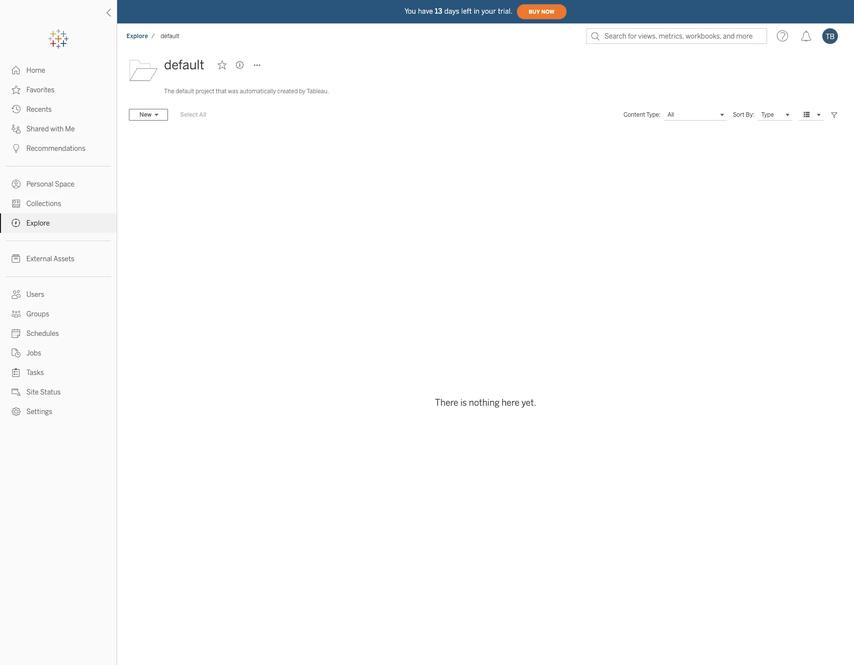Task type: locate. For each thing, give the bounding box(es) containing it.
yet.
[[522, 398, 536, 408]]

now
[[542, 9, 555, 15]]

project image
[[129, 55, 158, 84]]

explore link left "/"
[[126, 32, 149, 40]]

by text only_f5he34f image for groups
[[12, 310, 21, 318]]

the default project that was automatically created by tableau.
[[164, 88, 329, 95]]

home
[[26, 66, 45, 75]]

explore inside main navigation. press the up and down arrow keys to access links. element
[[26, 219, 50, 228]]

all right select
[[199, 111, 206, 118]]

0 vertical spatial explore
[[127, 33, 148, 40]]

by text only_f5he34f image left 'recommendations'
[[12, 144, 21, 153]]

by text only_f5he34f image inside home link
[[12, 66, 21, 75]]

by text only_f5he34f image inside recents link
[[12, 105, 21, 114]]

recommendations link
[[0, 139, 117, 158]]

buy now button
[[517, 4, 567, 20]]

by text only_f5he34f image left home in the left top of the page
[[12, 66, 21, 75]]

by text only_f5he34f image inside users link
[[12, 290, 21, 299]]

recents link
[[0, 100, 117, 119]]

by text only_f5he34f image
[[12, 66, 21, 75], [12, 85, 21, 94], [12, 105, 21, 114], [12, 125, 21, 133], [12, 144, 21, 153], [12, 290, 21, 299], [12, 310, 21, 318], [12, 329, 21, 338]]

0 vertical spatial explore link
[[126, 32, 149, 40]]

type
[[761, 111, 774, 118]]

0 horizontal spatial all
[[199, 111, 206, 118]]

by text only_f5he34f image for recommendations
[[12, 144, 21, 153]]

all right type:
[[668, 111, 674, 118]]

by text only_f5he34f image for tasks
[[12, 368, 21, 377]]

2 by text only_f5he34f image from the top
[[12, 85, 21, 94]]

1 all from the left
[[199, 111, 206, 118]]

by text only_f5he34f image inside recommendations link
[[12, 144, 21, 153]]

collections
[[26, 200, 61, 208]]

1 vertical spatial explore link
[[0, 213, 117, 233]]

3 by text only_f5he34f image from the top
[[12, 219, 21, 228]]

explore down "collections"
[[26, 219, 50, 228]]

default right "/"
[[161, 33, 179, 40]]

type:
[[646, 111, 661, 118]]

that
[[216, 88, 227, 95]]

by text only_f5he34f image inside site status link
[[12, 388, 21, 397]]

by text only_f5he34f image left recents on the left
[[12, 105, 21, 114]]

by text only_f5he34f image inside the shared with me link
[[12, 125, 21, 133]]

by text only_f5he34f image left shared
[[12, 125, 21, 133]]

default right the
[[176, 88, 194, 95]]

site status
[[26, 388, 61, 397]]

1 by text only_f5he34f image from the top
[[12, 180, 21, 189]]

users
[[26, 291, 44, 299]]

have
[[418, 7, 433, 15]]

5 by text only_f5he34f image from the top
[[12, 349, 21, 358]]

new button
[[129, 109, 168, 121]]

by text only_f5he34f image for external assets
[[12, 254, 21, 263]]

by text only_f5he34f image for personal space
[[12, 180, 21, 189]]

by text only_f5he34f image left users
[[12, 290, 21, 299]]

8 by text only_f5he34f image from the top
[[12, 407, 21, 416]]

6 by text only_f5he34f image from the top
[[12, 368, 21, 377]]

favorites link
[[0, 80, 117, 100]]

content type:
[[624, 111, 661, 118]]

default
[[161, 33, 179, 40], [164, 57, 204, 73], [176, 88, 194, 95]]

3 by text only_f5he34f image from the top
[[12, 105, 21, 114]]

1 horizontal spatial explore link
[[126, 32, 149, 40]]

is
[[460, 398, 467, 408]]

by text only_f5he34f image inside favorites 'link'
[[12, 85, 21, 94]]

by text only_f5he34f image for collections
[[12, 199, 21, 208]]

trial.
[[498, 7, 513, 15]]

sort
[[733, 111, 745, 118]]

by text only_f5he34f image
[[12, 180, 21, 189], [12, 199, 21, 208], [12, 219, 21, 228], [12, 254, 21, 263], [12, 349, 21, 358], [12, 368, 21, 377], [12, 388, 21, 397], [12, 407, 21, 416]]

there is nothing here yet.
[[435, 398, 536, 408]]

space
[[55, 180, 74, 189]]

by text only_f5he34f image inside settings link
[[12, 407, 21, 416]]

by text only_f5he34f image left favorites
[[12, 85, 21, 94]]

me
[[65, 125, 75, 133]]

sort by:
[[733, 111, 755, 118]]

by text only_f5he34f image left the schedules
[[12, 329, 21, 338]]

you
[[405, 7, 416, 15]]

4 by text only_f5he34f image from the top
[[12, 254, 21, 263]]

by text only_f5he34f image inside external assets link
[[12, 254, 21, 263]]

select
[[180, 111, 198, 118]]

6 by text only_f5he34f image from the top
[[12, 290, 21, 299]]

by text only_f5he34f image left groups
[[12, 310, 21, 318]]

1 horizontal spatial all
[[668, 111, 674, 118]]

13
[[435, 7, 442, 15]]

by text only_f5he34f image inside the tasks link
[[12, 368, 21, 377]]

2 all from the left
[[668, 111, 674, 118]]

by text only_f5he34f image inside schedules link
[[12, 329, 21, 338]]

explore link down "collections"
[[0, 213, 117, 233]]

1 horizontal spatial explore
[[127, 33, 148, 40]]

buy now
[[529, 9, 555, 15]]

7 by text only_f5he34f image from the top
[[12, 310, 21, 318]]

1 by text only_f5he34f image from the top
[[12, 66, 21, 75]]

2 by text only_f5he34f image from the top
[[12, 199, 21, 208]]

all inside button
[[199, 111, 206, 118]]

favorites
[[26, 86, 55, 94]]

shared with me
[[26, 125, 75, 133]]

schedules link
[[0, 324, 117, 343]]

by text only_f5he34f image inside groups link
[[12, 310, 21, 318]]

1 vertical spatial explore
[[26, 219, 50, 228]]

by text only_f5he34f image inside jobs link
[[12, 349, 21, 358]]

by text only_f5he34f image for jobs
[[12, 349, 21, 358]]

default up the
[[164, 57, 204, 73]]

there
[[435, 398, 458, 408]]

0 horizontal spatial explore link
[[0, 213, 117, 233]]

all
[[199, 111, 206, 118], [668, 111, 674, 118]]

was
[[228, 88, 238, 95]]

by text only_f5he34f image inside personal space link
[[12, 180, 21, 189]]

new
[[139, 111, 152, 118]]

0 vertical spatial default
[[161, 33, 179, 40]]

4 by text only_f5he34f image from the top
[[12, 125, 21, 133]]

by text only_f5he34f image for settings
[[12, 407, 21, 416]]

your
[[482, 7, 496, 15]]

by text only_f5he34f image for site status
[[12, 388, 21, 397]]

tasks
[[26, 369, 44, 377]]

explore
[[127, 33, 148, 40], [26, 219, 50, 228]]

8 by text only_f5he34f image from the top
[[12, 329, 21, 338]]

select all button
[[174, 109, 213, 121]]

7 by text only_f5he34f image from the top
[[12, 388, 21, 397]]

explore left "/"
[[127, 33, 148, 40]]

by text only_f5he34f image for shared with me
[[12, 125, 21, 133]]

by text only_f5he34f image inside collections link
[[12, 199, 21, 208]]

external
[[26, 255, 52, 263]]

external assets link
[[0, 249, 117, 269]]

assets
[[53, 255, 74, 263]]

you have 13 days left in your trial.
[[405, 7, 513, 15]]

default element
[[158, 33, 182, 40]]

by text only_f5he34f image for favorites
[[12, 85, 21, 94]]

0 horizontal spatial explore
[[26, 219, 50, 228]]

explore link
[[126, 32, 149, 40], [0, 213, 117, 233]]

schedules
[[26, 330, 59, 338]]

5 by text only_f5he34f image from the top
[[12, 144, 21, 153]]



Task type: describe. For each thing, give the bounding box(es) containing it.
content
[[624, 111, 645, 118]]

main navigation. press the up and down arrow keys to access links. element
[[0, 61, 117, 422]]

shared
[[26, 125, 49, 133]]

by text only_f5he34f image for schedules
[[12, 329, 21, 338]]

navigation panel element
[[0, 29, 117, 422]]

jobs
[[26, 349, 41, 358]]

all button
[[664, 109, 727, 121]]

here
[[502, 398, 520, 408]]

/
[[152, 33, 155, 40]]

explore for explore /
[[127, 33, 148, 40]]

automatically
[[240, 88, 276, 95]]

by text only_f5he34f image for users
[[12, 290, 21, 299]]

users link
[[0, 285, 117, 304]]

groups
[[26, 310, 49, 318]]

settings
[[26, 408, 52, 416]]

collections link
[[0, 194, 117, 213]]

created
[[277, 88, 298, 95]]

personal space link
[[0, 174, 117, 194]]

by:
[[746, 111, 755, 118]]

jobs link
[[0, 343, 117, 363]]

tableau.
[[307, 88, 329, 95]]

days
[[444, 7, 460, 15]]

personal
[[26, 180, 53, 189]]

groups link
[[0, 304, 117, 324]]

recommendations
[[26, 145, 86, 153]]

explore /
[[127, 33, 155, 40]]

recents
[[26, 106, 52, 114]]

Search for views, metrics, workbooks, and more text field
[[587, 28, 767, 44]]

explore for explore
[[26, 219, 50, 228]]

1 vertical spatial default
[[164, 57, 204, 73]]

shared with me link
[[0, 119, 117, 139]]

all inside popup button
[[668, 111, 674, 118]]

status
[[40, 388, 61, 397]]

settings link
[[0, 402, 117, 422]]

select all
[[180, 111, 206, 118]]

buy
[[529, 9, 540, 15]]

type button
[[758, 109, 793, 121]]

personal space
[[26, 180, 74, 189]]

left
[[461, 7, 472, 15]]

external assets
[[26, 255, 74, 263]]

in
[[474, 7, 480, 15]]

by
[[299, 88, 306, 95]]

by text only_f5he34f image for recents
[[12, 105, 21, 114]]

nothing
[[469, 398, 500, 408]]

by text only_f5he34f image for explore
[[12, 219, 21, 228]]

with
[[50, 125, 64, 133]]

the
[[164, 88, 174, 95]]

list view image
[[802, 110, 811, 119]]

tasks link
[[0, 363, 117, 382]]

by text only_f5he34f image for home
[[12, 66, 21, 75]]

home link
[[0, 61, 117, 80]]

site status link
[[0, 382, 117, 402]]

2 vertical spatial default
[[176, 88, 194, 95]]

site
[[26, 388, 39, 397]]

project
[[196, 88, 214, 95]]



Task type: vqa. For each thing, say whether or not it's contained in the screenshot.
first by text only_f5he34f icon from the bottom of the Main Navigation. Press the Up and Down arrow keys to access links. element on the left of the page
yes



